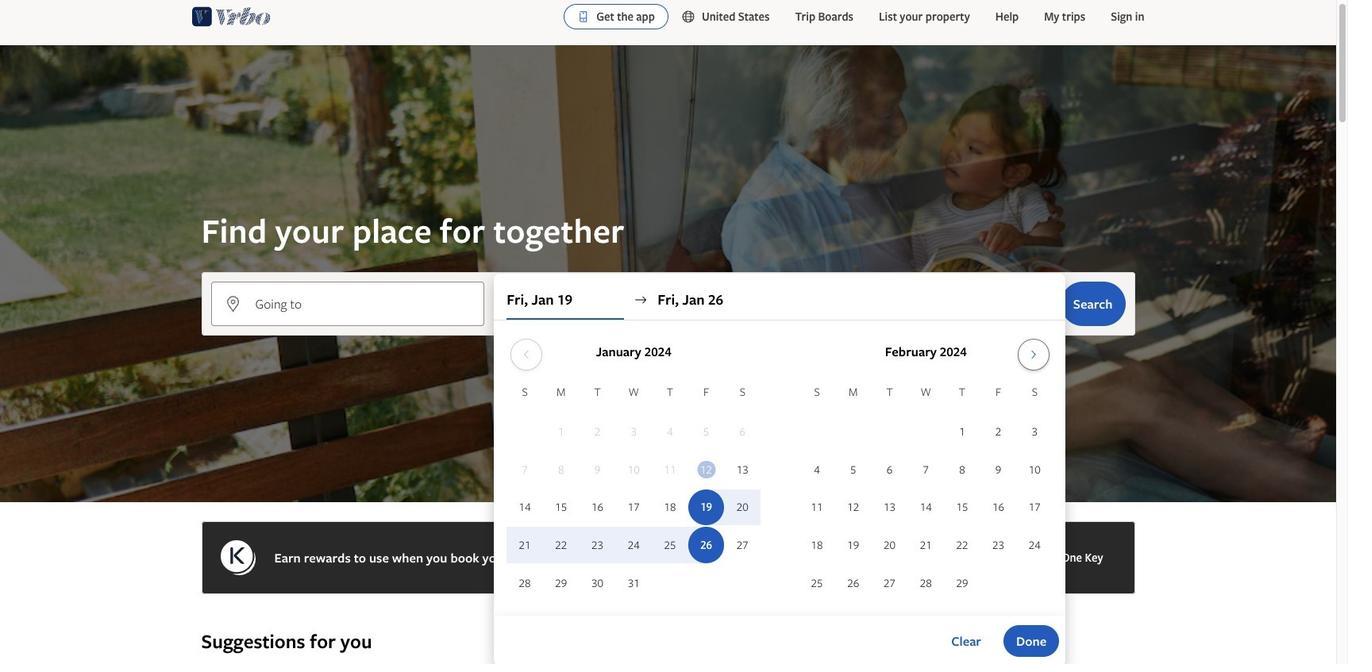 Task type: vqa. For each thing, say whether or not it's contained in the screenshot.
"FEBRUARY 2024" element
yes



Task type: describe. For each thing, give the bounding box(es) containing it.
previous month image
[[517, 349, 536, 361]]

small image
[[681, 10, 702, 24]]

application inside wizard region
[[507, 333, 1053, 603]]

next month image
[[1024, 349, 1043, 361]]

download the app button image
[[577, 10, 590, 23]]



Task type: locate. For each thing, give the bounding box(es) containing it.
january 2024 element
[[507, 384, 761, 603]]

main content
[[0, 45, 1336, 665]]

application
[[507, 333, 1053, 603]]

today element
[[697, 461, 716, 479]]

wizard region
[[0, 45, 1336, 665]]

directional image
[[634, 293, 648, 307]]

february 2024 element
[[799, 384, 1053, 603]]

vrbo logo image
[[192, 4, 271, 29]]

recently viewed region
[[192, 604, 1145, 630]]



